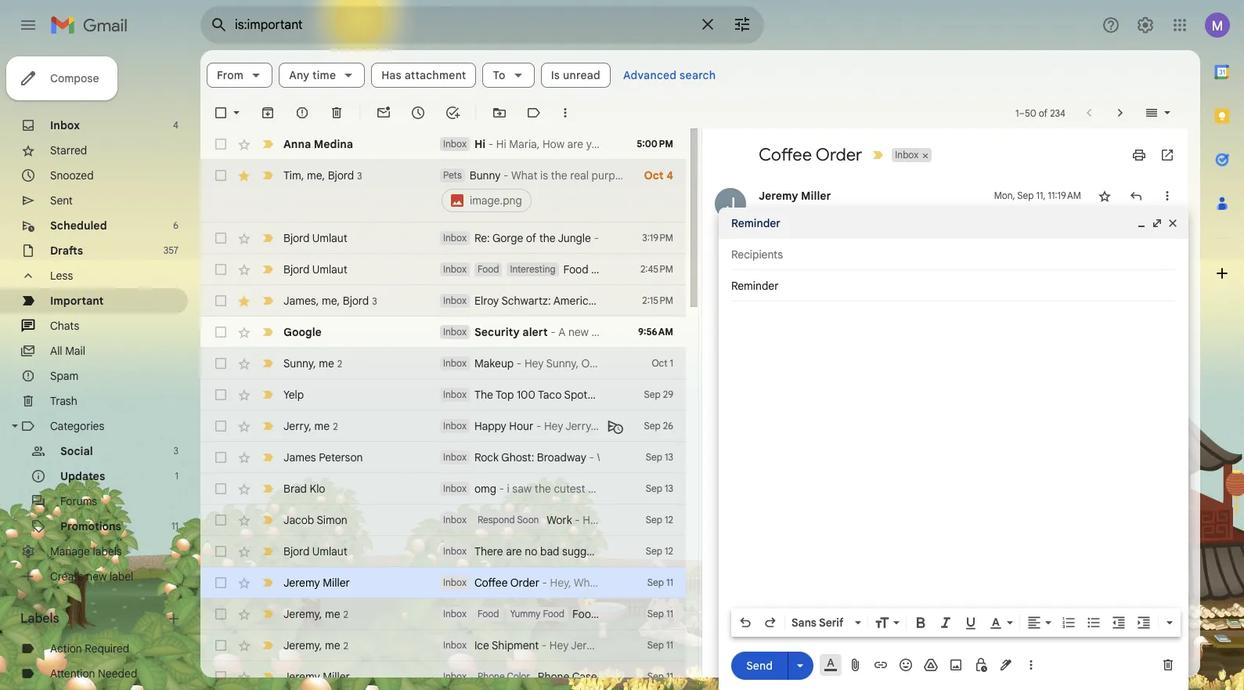 Task type: locate. For each thing, give the bounding box(es) containing it.
- right bunny
[[504, 168, 509, 183]]

9 row from the top
[[201, 411, 686, 442]]

2 vertical spatial umlaut
[[312, 545, 348, 559]]

action required
[[50, 642, 129, 656]]

coffee order
[[759, 144, 863, 165]]

1 vertical spatial are
[[596, 388, 612, 402]]

mon, sep 11, 11:19 am cell
[[995, 188, 1082, 204]]

12 row from the top
[[201, 505, 686, 536]]

0 vertical spatial 1
[[670, 357, 674, 369]]

food left trucks
[[573, 607, 598, 621]]

row down 'rock'
[[201, 473, 686, 505]]

bjord umlaut down tim , me , bjord 3
[[284, 231, 348, 245]]

2 bjord umlaut from the top
[[284, 262, 348, 277]]

3 sep 11 from the top
[[648, 639, 674, 651]]

bjord
[[328, 168, 354, 182], [284, 231, 310, 245], [284, 262, 310, 277], [343, 293, 369, 308], [284, 545, 310, 559]]

inbox re: gorge of the jungle -
[[443, 231, 602, 245]]

0 vertical spatial order
[[816, 144, 863, 165]]

inbox inside inbox hi - hi maria, how are you doing? best, anna
[[443, 138, 467, 150]]

food down re:
[[478, 263, 499, 275]]

inbox left the the
[[443, 389, 467, 400]]

manage labels link
[[50, 545, 122, 559]]

row up security
[[201, 285, 748, 317]]

sep inside cell
[[1018, 190, 1035, 201]]

snooze image
[[411, 105, 426, 121]]

categories link
[[50, 419, 104, 433]]

needed
[[98, 667, 137, 681]]

0 vertical spatial umlaut
[[312, 231, 348, 245]]

1 horizontal spatial are
[[568, 137, 584, 151]]

2 vertical spatial 3
[[174, 445, 179, 457]]

advanced search
[[624, 68, 716, 82]]

0 horizontal spatial anna
[[284, 137, 311, 151]]

2 hi from the left
[[497, 137, 507, 151]]

umlaut for food for thought
[[312, 262, 348, 277]]

sep 11 for inbox coffee order -
[[648, 577, 674, 588]]

13 for saw
[[665, 483, 674, 494]]

13 down 26
[[665, 451, 674, 463]]

social
[[60, 444, 93, 458]]

3 umlaut from the top
[[312, 545, 348, 559]]

row up ice
[[201, 599, 686, 630]]

- right alert
[[551, 325, 556, 339]]

re:
[[475, 231, 490, 245]]

,
[[301, 168, 304, 182], [322, 168, 325, 182], [783, 205, 786, 217], [316, 293, 319, 308], [337, 293, 340, 308], [313, 356, 316, 370], [309, 419, 312, 433], [319, 607, 322, 621], [319, 638, 322, 652]]

interesting
[[510, 263, 556, 275]]

order up yummy
[[511, 576, 540, 590]]

0 horizontal spatial are
[[506, 545, 522, 559]]

has attachment button
[[372, 63, 477, 88]]

spam link
[[50, 369, 79, 383]]

3 inside labels navigation
[[174, 445, 179, 457]]

row down omg
[[201, 505, 686, 536]]

sep
[[1018, 190, 1035, 201], [645, 389, 661, 400], [645, 420, 661, 432], [646, 451, 663, 463], [646, 483, 663, 494], [646, 514, 663, 526], [646, 545, 663, 557], [648, 577, 664, 588], [648, 608, 664, 620], [648, 639, 664, 651], [648, 671, 664, 682]]

food trucks
[[573, 607, 633, 621]]

me for ice shipment
[[325, 638, 340, 652]]

0 vertical spatial 12
[[665, 514, 674, 526]]

inbox inside inbox coffee order -
[[443, 577, 467, 588]]

0 vertical spatial 3
[[357, 170, 362, 181]]

labels
[[20, 611, 59, 627]]

Subject field
[[732, 278, 1177, 294]]

row up omg
[[201, 442, 686, 473]]

inbox coffee order -
[[443, 576, 550, 590]]

new
[[86, 570, 107, 584]]

respond
[[478, 514, 515, 526]]

inbox the top 100 taco spots are here
[[443, 388, 640, 402]]

jungle
[[558, 231, 591, 245]]

8 row from the top
[[201, 379, 686, 411]]

manage
[[50, 545, 90, 559]]

10 row from the top
[[201, 442, 686, 473]]

inbox left omg
[[443, 483, 467, 494]]

all
[[50, 344, 62, 358]]

1 vertical spatial jeremy miller
[[284, 576, 350, 590]]

sep 13 down sep 26
[[646, 451, 674, 463]]

anna right best,
[[672, 137, 697, 151]]

1 horizontal spatial anna
[[672, 137, 697, 151]]

bulleted list ‪(⌘⇧8)‬ image
[[1087, 615, 1102, 631]]

are left here
[[596, 388, 612, 402]]

- right shipment
[[542, 639, 547, 653]]

inbox left 'rock'
[[443, 451, 467, 463]]

1 vertical spatial umlaut
[[312, 262, 348, 277]]

important link
[[50, 294, 104, 308]]

row down ice
[[201, 661, 686, 690]]

inbox left security
[[443, 326, 467, 338]]

labels image
[[527, 105, 542, 121]]

bjord umlaut up james , me , bjord 3
[[284, 262, 348, 277]]

1 horizontal spatial coffee
[[759, 144, 813, 165]]

order
[[816, 144, 863, 165], [511, 576, 540, 590]]

row up pets
[[201, 128, 697, 160]]

underline ‪(⌘u)‬ image
[[964, 616, 979, 631]]

tab list
[[1201, 50, 1245, 634]]

6 row from the top
[[201, 317, 686, 348]]

james up "brad" on the left of page
[[284, 451, 316, 465]]

5 row from the top
[[201, 285, 748, 317]]

sent
[[50, 194, 73, 208]]

television
[[668, 294, 715, 308]]

inbox rock ghost: broadway -
[[443, 451, 597, 465]]

0 horizontal spatial 3
[[174, 445, 179, 457]]

1 sep 11 from the top
[[648, 577, 674, 588]]

order left important according to google magic. switch
[[816, 144, 863, 165]]

james , me , bjord 3
[[284, 293, 377, 308]]

1 james from the top
[[284, 293, 316, 308]]

0 horizontal spatial coffee
[[475, 576, 508, 590]]

1 umlaut from the top
[[312, 231, 348, 245]]

2 for ice
[[344, 640, 349, 651]]

13 right other
[[665, 483, 674, 494]]

insert photo image
[[949, 657, 964, 673]]

google
[[284, 325, 322, 339]]

phone left color
[[478, 671, 505, 682]]

2 vertical spatial miller
[[323, 670, 350, 684]]

5:00 pm
[[637, 138, 674, 150]]

hi up pets bunny -
[[475, 137, 486, 151]]

2 horizontal spatial 3
[[372, 295, 377, 307]]

redo ‪(⌘y)‬ image
[[763, 615, 779, 631]]

row up phone color
[[201, 630, 686, 661]]

sans serif
[[792, 616, 844, 630]]

sans
[[792, 616, 817, 630]]

hi left maria,
[[497, 137, 507, 151]]

gorge
[[493, 231, 524, 245]]

jeremy miller
[[759, 189, 832, 203], [284, 576, 350, 590], [284, 670, 350, 684]]

None search field
[[201, 6, 765, 44]]

jeremy , me 2 for food trucks
[[284, 607, 349, 621]]

1 13 from the top
[[665, 451, 674, 463]]

100
[[517, 388, 536, 402]]

more image
[[558, 105, 574, 121]]

respond soon
[[478, 514, 539, 526]]

0 vertical spatial sep 12
[[646, 514, 674, 526]]

2 vertical spatial are
[[506, 545, 522, 559]]

1 horizontal spatial 4
[[667, 168, 674, 183]]

row up inbox makeup -
[[201, 317, 686, 348]]

me for food trucks
[[325, 607, 340, 621]]

1 vertical spatial oct
[[652, 357, 668, 369]]

1 vertical spatial miller
[[323, 576, 350, 590]]

trash
[[50, 394, 77, 408]]

any
[[289, 68, 310, 82]]

inbox left happy
[[443, 420, 467, 432]]

omg
[[475, 482, 497, 496]]

inbox up inbox ice shipment -
[[443, 577, 467, 588]]

the right dog
[[611, 482, 627, 496]]

0 vertical spatial bjord umlaut
[[284, 231, 348, 245]]

james for james , me , bjord 3
[[284, 293, 316, 308]]

cell containing bunny
[[440, 168, 632, 215]]

discard draft ‪(⌘⇧d)‬ image
[[1161, 657, 1177, 673]]

umlaut for there are no bad suggestions...
[[312, 545, 348, 559]]

inbox left makeup
[[443, 357, 467, 369]]

phone left the case
[[538, 670, 570, 684]]

2 james from the top
[[284, 451, 316, 465]]

3 bjord umlaut from the top
[[284, 545, 348, 559]]

7 row from the top
[[201, 348, 686, 379]]

2
[[338, 358, 343, 369], [333, 420, 338, 432], [344, 608, 349, 620], [344, 640, 349, 651]]

0 vertical spatial 4
[[173, 119, 179, 131]]

Message Body text field
[[732, 309, 1177, 604]]

oct down best,
[[644, 168, 664, 183]]

0 horizontal spatial phone
[[478, 671, 505, 682]]

coffee inside row
[[475, 576, 508, 590]]

italic ‪(⌘i)‬ image
[[939, 615, 954, 631]]

action required link
[[50, 642, 129, 656]]

row
[[201, 128, 697, 160], [201, 160, 686, 223], [201, 223, 686, 254], [201, 254, 686, 285], [201, 285, 748, 317], [201, 317, 686, 348], [201, 348, 686, 379], [201, 379, 686, 411], [201, 411, 686, 442], [201, 442, 686, 473], [201, 473, 686, 505], [201, 505, 686, 536], [201, 536, 686, 567], [201, 567, 686, 599], [201, 599, 686, 630], [201, 630, 686, 661], [201, 661, 686, 690]]

0 horizontal spatial 1
[[175, 470, 179, 482]]

1 vertical spatial 12
[[665, 545, 674, 557]]

0 vertical spatial 13
[[665, 451, 674, 463]]

are for here
[[596, 388, 612, 402]]

- right hour
[[537, 419, 542, 433]]

4 sep 11 from the top
[[648, 671, 674, 682]]

1 vertical spatial coffee
[[475, 576, 508, 590]]

inbox right important according to google magic. switch
[[896, 149, 919, 161]]

None checkbox
[[213, 136, 229, 152], [213, 230, 229, 246], [213, 262, 229, 277], [213, 324, 229, 340], [213, 387, 229, 403], [213, 512, 229, 528], [213, 544, 229, 559], [213, 638, 229, 653], [213, 669, 229, 685], [213, 136, 229, 152], [213, 230, 229, 246], [213, 262, 229, 277], [213, 324, 229, 340], [213, 387, 229, 403], [213, 512, 229, 528], [213, 544, 229, 559], [213, 638, 229, 653], [213, 669, 229, 685]]

maria,
[[510, 137, 540, 151]]

food
[[564, 262, 589, 277], [478, 263, 499, 275], [573, 607, 598, 621], [478, 608, 499, 620], [543, 608, 565, 620]]

has scheduled message image
[[608, 418, 624, 434]]

pets bunny -
[[443, 168, 512, 183]]

26
[[663, 420, 674, 432]]

row down respond
[[201, 536, 686, 567]]

archive image
[[260, 105, 276, 121]]

bjord for re: gorge of the jungle
[[284, 231, 310, 245]]

attention needed
[[50, 667, 137, 681]]

phone
[[538, 670, 570, 684], [478, 671, 505, 682]]

3 inside tim , me , bjord 3
[[357, 170, 362, 181]]

insert files using drive image
[[924, 657, 939, 673]]

starred link
[[50, 143, 87, 157]]

3
[[357, 170, 362, 181], [372, 295, 377, 307], [174, 445, 179, 457]]

row down re:
[[201, 254, 686, 285]]

other
[[630, 482, 657, 496]]

inbox down inbox re: gorge of the jungle - in the left top of the page
[[443, 263, 467, 275]]

inbox down "add to tasks" icon in the left of the page
[[443, 138, 467, 150]]

scheduled link
[[50, 219, 107, 233]]

bjord for food for thought
[[284, 262, 310, 277]]

11 row from the top
[[201, 473, 686, 505]]

coffee up to me , ican
[[759, 144, 813, 165]]

- right jungle at the left of the page
[[594, 231, 599, 245]]

1 bjord umlaut from the top
[[284, 231, 348, 245]]

cell
[[440, 168, 632, 215]]

undo ‪(⌘z)‬ image
[[738, 615, 754, 631]]

spam
[[50, 369, 79, 383]]

1 vertical spatial bjord umlaut
[[284, 262, 348, 277]]

inbox left ice
[[443, 639, 467, 651]]

1 vertical spatial 4
[[667, 168, 674, 183]]

11 inside labels navigation
[[172, 520, 179, 532]]

is
[[551, 68, 560, 82]]

taco
[[538, 388, 562, 402]]

13
[[665, 451, 674, 463], [665, 483, 674, 494]]

17 row from the top
[[201, 661, 686, 690]]

1 vertical spatial 13
[[665, 483, 674, 494]]

2 13 from the top
[[665, 483, 674, 494]]

row containing james peterson
[[201, 442, 686, 473]]

indent less ‪(⌘[)‬ image
[[1112, 615, 1127, 631]]

1 vertical spatial 3
[[372, 295, 377, 307]]

1 horizontal spatial 1
[[670, 357, 674, 369]]

yummy
[[510, 608, 541, 620]]

are left no
[[506, 545, 522, 559]]

are left you
[[568, 137, 584, 151]]

inbox left re:
[[443, 232, 467, 244]]

peterson
[[319, 451, 363, 465]]

anna
[[284, 137, 311, 151], [672, 137, 697, 151]]

1 inside coffee order main content
[[670, 357, 674, 369]]

me
[[307, 168, 322, 182], [770, 205, 783, 217], [322, 293, 337, 308], [319, 356, 334, 370], [315, 419, 330, 433], [325, 607, 340, 621], [325, 638, 340, 652]]

trucks
[[600, 607, 633, 621]]

labels navigation
[[0, 50, 201, 690]]

sep 29
[[645, 389, 674, 400]]

2 horizontal spatial are
[[596, 388, 612, 402]]

ice
[[475, 639, 490, 653]]

1 horizontal spatial 3
[[357, 170, 362, 181]]

1 vertical spatial 1
[[175, 470, 179, 482]]

chats link
[[50, 319, 79, 333]]

1 inside labels navigation
[[175, 470, 179, 482]]

anna up tim
[[284, 137, 311, 151]]

important according to google magic. switch
[[871, 147, 886, 163]]

row containing tim
[[201, 160, 686, 223]]

what
[[759, 258, 783, 270]]

insert signature image
[[999, 657, 1015, 673]]

0 vertical spatial james
[[284, 293, 316, 308]]

inbox left there
[[443, 545, 467, 557]]

row up the the
[[201, 348, 686, 379]]

0 vertical spatial sep 13
[[646, 451, 674, 463]]

sep 13 right dog
[[646, 483, 674, 494]]

bjord umlaut down jacob simon
[[284, 545, 348, 559]]

row containing brad klo
[[201, 473, 686, 505]]

clear search image
[[693, 9, 724, 40]]

2 vertical spatial bjord umlaut
[[284, 545, 348, 559]]

0 vertical spatial jeremy , me 2
[[284, 607, 349, 621]]

attachment
[[405, 68, 467, 82]]

- inside cell
[[504, 168, 509, 183]]

row up re:
[[201, 160, 686, 223]]

1 horizontal spatial phone
[[538, 670, 570, 684]]

4 row from the top
[[201, 254, 686, 285]]

1 jeremy , me 2 from the top
[[284, 607, 349, 621]]

2 vertical spatial jeremy miller
[[284, 670, 350, 684]]

Search mail text field
[[235, 17, 689, 33]]

2 umlaut from the top
[[312, 262, 348, 277]]

3 for james
[[372, 295, 377, 307]]

security
[[475, 325, 520, 339]]

1 vertical spatial jeremy , me 2
[[284, 638, 349, 652]]

row down inbox makeup -
[[201, 379, 686, 411]]

0 horizontal spatial 4
[[173, 119, 179, 131]]

3 inside james , me , bjord 3
[[372, 295, 377, 307]]

required
[[85, 642, 129, 656]]

food down inbox coffee order -
[[478, 608, 499, 620]]

inbox down inbox coffee order -
[[443, 608, 467, 620]]

3 for tim
[[357, 170, 362, 181]]

inbox button
[[893, 148, 921, 162]]

inbox security alert -
[[443, 325, 559, 339]]

inbox up starred
[[50, 118, 80, 132]]

formatting options toolbar
[[732, 609, 1182, 637]]

0 horizontal spatial hi
[[475, 137, 486, 151]]

29
[[663, 389, 674, 400]]

of
[[526, 231, 537, 245]]

inbox inside inbox ice shipment -
[[443, 639, 467, 651]]

oct up sep 29
[[652, 357, 668, 369]]

me for makeup
[[319, 356, 334, 370]]

1 horizontal spatial order
[[816, 144, 863, 165]]

1 vertical spatial sep 13
[[646, 483, 674, 494]]

row down there
[[201, 567, 686, 599]]

label
[[110, 570, 133, 584]]

doing?
[[607, 137, 641, 151]]

None checkbox
[[213, 105, 229, 121], [213, 168, 229, 183], [213, 293, 229, 309], [213, 356, 229, 371], [213, 418, 229, 434], [213, 450, 229, 465], [213, 481, 229, 497], [213, 575, 229, 591], [213, 606, 229, 622], [213, 105, 229, 121], [213, 168, 229, 183], [213, 293, 229, 309], [213, 356, 229, 371], [213, 418, 229, 434], [213, 450, 229, 465], [213, 481, 229, 497], [213, 575, 229, 591], [213, 606, 229, 622]]

sep 13 for saw
[[646, 483, 674, 494]]

row down the the
[[201, 411, 686, 442]]

is
[[786, 258, 793, 270]]

2 row from the top
[[201, 160, 686, 223]]

phone for phone case -
[[538, 670, 570, 684]]

bjord umlaut for food for thought
[[284, 262, 348, 277]]

2 inside sunny , me 2
[[338, 358, 343, 369]]

row containing yelp
[[201, 379, 686, 411]]

2 jeremy , me 2 from the top
[[284, 638, 349, 652]]

report spam image
[[295, 105, 310, 121]]

older image
[[1113, 105, 1129, 121]]

0 vertical spatial oct
[[644, 168, 664, 183]]

order?
[[849, 258, 878, 270]]

less
[[50, 269, 73, 283]]

to
[[493, 68, 506, 82]]

1 vertical spatial sep 12
[[646, 545, 674, 557]]

inbox left elroy
[[443, 295, 467, 306]]

1 vertical spatial order
[[511, 576, 540, 590]]

row down pets
[[201, 223, 686, 254]]

scheduled
[[50, 219, 107, 233]]

inbox inside button
[[896, 149, 919, 161]]

shipment
[[492, 639, 539, 653]]

1 row from the top
[[201, 128, 697, 160]]

0 horizontal spatial order
[[511, 576, 540, 590]]

support image
[[1102, 16, 1121, 34]]

11 for phone case -
[[667, 671, 674, 682]]

bold ‪(⌘b)‬ image
[[914, 615, 929, 631]]

yelp
[[284, 388, 304, 402]]

oct
[[644, 168, 664, 183], [652, 357, 668, 369]]

jeremy , me 2 for ice shipment
[[284, 638, 349, 652]]

1 vertical spatial james
[[284, 451, 316, 465]]

1 horizontal spatial hi
[[497, 137, 507, 151]]

here
[[615, 388, 638, 402]]

more formatting options image
[[1163, 615, 1178, 631]]

0 vertical spatial are
[[568, 137, 584, 151]]

categories
[[50, 419, 104, 433]]

2 sep 13 from the top
[[646, 483, 674, 494]]

how
[[543, 137, 565, 151]]

me for elroy schwartz: american comedy and television writer.
[[322, 293, 337, 308]]

2 inside jerry , me 2
[[333, 420, 338, 432]]

james up google
[[284, 293, 316, 308]]

the
[[540, 231, 556, 245], [535, 482, 551, 496], [611, 482, 627, 496]]

drafts link
[[50, 244, 83, 258]]

main menu image
[[19, 16, 38, 34]]

coffee down there
[[475, 576, 508, 590]]

1 sep 13 from the top
[[646, 451, 674, 463]]

updates
[[60, 469, 105, 483]]



Task type: vqa. For each thing, say whether or not it's contained in the screenshot.
Anna Medina
yes



Task type: describe. For each thing, give the bounding box(es) containing it.
add to tasks image
[[445, 105, 461, 121]]

0 vertical spatial coffee
[[759, 144, 813, 165]]

and
[[647, 294, 665, 308]]

3:19 pm
[[643, 232, 674, 244]]

row containing jacob simon
[[201, 505, 686, 536]]

makeup
[[475, 356, 514, 371]]

bjord umlaut for re: gorge of the jungle
[[284, 231, 348, 245]]

1 hi from the left
[[475, 137, 486, 151]]

mail
[[65, 344, 85, 358]]

inbox inside inbox security alert -
[[443, 326, 467, 338]]

toggle split pane mode image
[[1145, 105, 1160, 121]]

reminder dialog
[[719, 208, 1189, 690]]

miller for phone case -
[[323, 670, 350, 684]]

inbox omg - i saw the cutest dog the other day
[[443, 482, 678, 496]]

inbox left phone color
[[443, 671, 467, 682]]

brad klo
[[284, 482, 326, 496]]

any time button
[[279, 63, 365, 88]]

gmail image
[[50, 9, 136, 41]]

inbox makeup -
[[443, 356, 525, 371]]

oct 4
[[644, 168, 674, 183]]

miller for inbox coffee order -
[[323, 576, 350, 590]]

phone for phone color
[[478, 671, 505, 682]]

your
[[796, 258, 816, 270]]

american
[[554, 294, 601, 308]]

jeremy miller for phone case -
[[284, 670, 350, 684]]

hour
[[510, 419, 534, 433]]

sunny , me 2
[[284, 356, 343, 370]]

sunny
[[284, 356, 313, 370]]

numbered list ‪(⌘⇧7)‬ image
[[1062, 615, 1077, 631]]

thought
[[608, 262, 650, 277]]

0 vertical spatial jeremy miller
[[759, 189, 832, 203]]

is unread
[[551, 68, 601, 82]]

2:15 pm
[[643, 295, 674, 306]]

inbox inside inbox elroy schwartz: american comedy and television writer.
[[443, 295, 467, 306]]

row containing sunny
[[201, 348, 686, 379]]

attention
[[50, 667, 95, 681]]

action
[[50, 642, 82, 656]]

order inside row
[[511, 576, 540, 590]]

1 sep 12 from the top
[[646, 514, 674, 526]]

snoozed
[[50, 168, 94, 183]]

mon,
[[995, 190, 1016, 201]]

- right work on the left of the page
[[575, 513, 580, 527]]

4 inside row
[[667, 168, 674, 183]]

less button
[[0, 263, 188, 288]]

top
[[496, 388, 514, 402]]

oct for oct 1
[[652, 357, 668, 369]]

attach files image
[[849, 657, 864, 673]]

3 row from the top
[[201, 223, 686, 254]]

2 for happy
[[333, 420, 338, 432]]

food right yummy
[[543, 608, 565, 620]]

work
[[547, 513, 573, 527]]

bjord for there are no bad suggestions...
[[284, 545, 310, 559]]

are for you
[[568, 137, 584, 151]]

case
[[572, 670, 598, 684]]

inbox inside inbox there are no bad suggestions...
[[443, 545, 467, 557]]

- right broadway
[[590, 451, 595, 465]]

inbox inside inbox re: gorge of the jungle -
[[443, 232, 467, 244]]

forums
[[60, 494, 97, 508]]

11 for inbox coffee order -
[[667, 577, 674, 588]]

Not starred checkbox
[[1098, 188, 1113, 204]]

james for james peterson
[[284, 451, 316, 465]]

0 vertical spatial miller
[[802, 189, 832, 203]]

inbox there are no bad suggestions...
[[443, 545, 631, 559]]

2 for makeup
[[338, 358, 343, 369]]

insert emoji ‪(⌘⇧2)‬ image
[[899, 657, 914, 673]]

medina
[[314, 137, 354, 151]]

advanced search button
[[617, 61, 723, 89]]

sep 11 for phone case -
[[648, 671, 674, 682]]

simon
[[317, 513, 348, 527]]

james peterson
[[284, 451, 363, 465]]

manage labels
[[50, 545, 122, 559]]

suggestions...
[[563, 545, 631, 559]]

toggle confidential mode image
[[974, 657, 990, 673]]

compose
[[50, 71, 99, 85]]

search mail image
[[205, 11, 233, 39]]

bjord umlaut for there are no bad suggestions...
[[284, 545, 348, 559]]

jeremy miller for inbox coffee order -
[[284, 576, 350, 590]]

2 anna from the left
[[672, 137, 697, 151]]

umlaut for re: gorge of the jungle
[[312, 231, 348, 245]]

i
[[507, 482, 510, 496]]

delete image
[[329, 105, 345, 121]]

more send options image
[[793, 658, 809, 673]]

to me , ican
[[759, 205, 806, 217]]

create
[[50, 570, 84, 584]]

the right 'saw'
[[535, 482, 551, 496]]

labels heading
[[20, 611, 166, 627]]

work -
[[547, 513, 583, 527]]

regards,
[[759, 288, 801, 300]]

14 row from the top
[[201, 567, 686, 599]]

settings image
[[1137, 16, 1156, 34]]

create new label
[[50, 570, 133, 584]]

4 inside labels navigation
[[173, 119, 179, 131]]

inbox inside labels navigation
[[50, 118, 80, 132]]

inbox link
[[50, 118, 80, 132]]

oct for oct 4
[[644, 168, 664, 183]]

- left the i
[[499, 482, 505, 496]]

promotions
[[60, 519, 121, 534]]

jacob
[[284, 513, 314, 527]]

inbox ice shipment -
[[443, 639, 550, 653]]

food left for
[[564, 262, 589, 277]]

coffee order main content
[[201, 50, 1201, 690]]

unread
[[563, 68, 601, 82]]

16 row from the top
[[201, 630, 686, 661]]

- right makeup
[[517, 356, 522, 371]]

phone color
[[478, 671, 530, 682]]

row containing google
[[201, 317, 686, 348]]

trash link
[[50, 394, 77, 408]]

- right the case
[[600, 670, 605, 684]]

2 12 from the top
[[665, 545, 674, 557]]

what is your coffee order?
[[759, 258, 878, 270]]

inbox inside inbox rock ghost: broadway -
[[443, 451, 467, 463]]

schwartz:
[[502, 294, 551, 308]]

insert link ‪(⌘k)‬ image
[[874, 657, 889, 673]]

inbox hi - hi maria, how are you doing? best, anna
[[443, 137, 697, 151]]

phone case -
[[538, 670, 608, 684]]

broadway
[[537, 451, 587, 465]]

row containing james
[[201, 285, 748, 317]]

- down bad
[[543, 576, 548, 590]]

1 12 from the top
[[665, 514, 674, 526]]

comedy
[[604, 294, 644, 308]]

important
[[50, 294, 104, 308]]

the right of
[[540, 231, 556, 245]]

sent link
[[50, 194, 73, 208]]

best,
[[644, 137, 669, 151]]

1 anna from the left
[[284, 137, 311, 151]]

inbox inside inbox makeup -
[[443, 357, 467, 369]]

dog
[[589, 482, 608, 496]]

food for thought
[[564, 262, 650, 277]]

row containing anna medina
[[201, 128, 697, 160]]

coffee
[[819, 258, 846, 270]]

sep 13 for -
[[646, 451, 674, 463]]

inbox inside inbox happy hour -
[[443, 420, 467, 432]]

jacob simon
[[284, 513, 348, 527]]

tim
[[284, 168, 301, 182]]

from
[[217, 68, 244, 82]]

move to image
[[492, 105, 508, 121]]

me for happy hour
[[315, 419, 330, 433]]

time
[[313, 68, 336, 82]]

sans serif option
[[789, 615, 852, 631]]

saw
[[513, 482, 532, 496]]

sep 11 for inbox ice shipment -
[[648, 639, 674, 651]]

there
[[475, 545, 503, 559]]

row containing jerry
[[201, 411, 686, 442]]

inbox inside inbox the top 100 taco spots are here
[[443, 389, 467, 400]]

13 row from the top
[[201, 536, 686, 567]]

11 for inbox ice shipment -
[[667, 639, 674, 651]]

inbox inside inbox omg - i saw the cutest dog the other day
[[443, 483, 467, 494]]

13 for -
[[665, 451, 674, 463]]

9:56 am
[[639, 326, 674, 338]]

is unread button
[[541, 63, 611, 88]]

2 sep 11 from the top
[[648, 608, 674, 620]]

advanced search options image
[[727, 9, 758, 40]]

indent more ‪(⌘])‬ image
[[1137, 615, 1153, 631]]

15 row from the top
[[201, 599, 686, 630]]

inbox left respond
[[443, 514, 467, 526]]

anna medina
[[284, 137, 354, 151]]

- up bunny
[[489, 137, 494, 151]]

alert
[[523, 325, 548, 339]]

rock
[[475, 451, 499, 465]]

you
[[587, 137, 605, 151]]

2 sep 12 from the top
[[646, 545, 674, 557]]

more options image
[[1027, 657, 1037, 673]]

bad
[[541, 545, 560, 559]]



